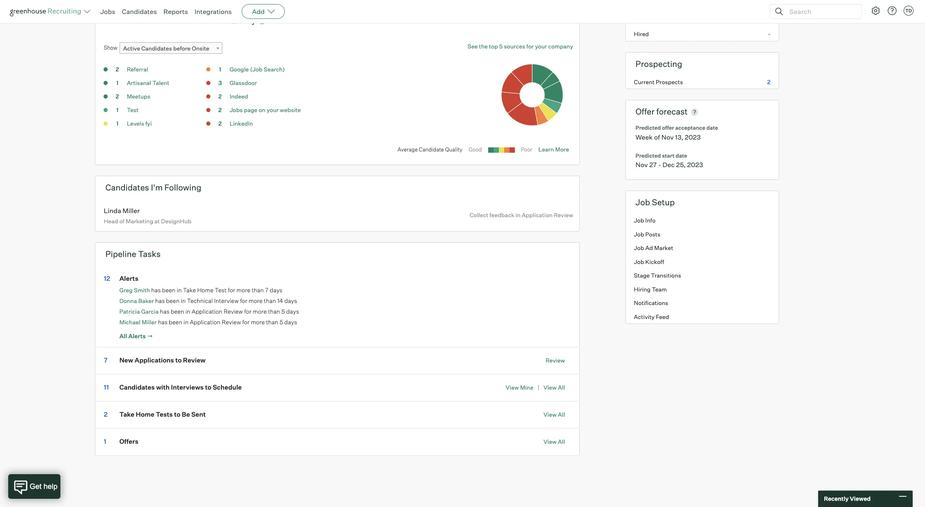 Task type: vqa. For each thing, say whether or not it's contained in the screenshot.
for
yes



Task type: locate. For each thing, give the bounding box(es) containing it.
2 vertical spatial application
[[190, 319, 220, 326]]

offer for offer forecast
[[636, 107, 655, 117]]

has right garcia
[[160, 308, 170, 316]]

2 predicted from the top
[[636, 152, 661, 159]]

predicted for 27
[[636, 152, 661, 159]]

poor
[[521, 146, 532, 153]]

see the top 5 sources for your company
[[468, 43, 573, 50]]

candidate
[[105, 15, 145, 25], [419, 146, 444, 153]]

miller down garcia
[[142, 319, 157, 326]]

levels
[[127, 120, 144, 127]]

2023 inside predicted offer acceptance date week of nov 13, 2023
[[685, 133, 701, 141]]

1 vertical spatial quality
[[445, 146, 463, 153]]

0 vertical spatial date
[[707, 125, 718, 131]]

smith
[[134, 287, 150, 294]]

sources
[[504, 43, 525, 50]]

for
[[527, 43, 534, 50], [228, 287, 235, 294], [240, 297, 247, 305], [244, 308, 252, 316], [242, 319, 250, 326]]

predicted inside predicted offer acceptance date week of nov 13, 2023
[[636, 125, 661, 131]]

review
[[554, 212, 573, 219], [224, 308, 243, 316], [222, 319, 241, 326], [183, 357, 206, 365], [546, 357, 565, 364]]

1 horizontal spatial test
[[215, 287, 227, 294]]

jobs for jobs
[[100, 7, 115, 16]]

prospects
[[656, 78, 683, 85]]

1 vertical spatial 2023
[[687, 161, 703, 169]]

Search text field
[[788, 6, 854, 17]]

1 vertical spatial view all
[[544, 439, 565, 446]]

0 vertical spatial nov
[[662, 133, 674, 141]]

onsite
[[192, 45, 209, 52]]

take up the offers
[[119, 411, 134, 419]]

test link
[[127, 107, 139, 114]]

1 horizontal spatial -
[[768, 30, 771, 37]]

start
[[662, 152, 675, 159]]

offer
[[634, 17, 647, 24], [636, 107, 655, 117]]

candidates
[[122, 7, 157, 16], [141, 45, 172, 52], [105, 183, 149, 193], [119, 384, 155, 392]]

0 horizontal spatial quality
[[229, 15, 256, 25]]

all alerts → link
[[119, 333, 153, 341]]

2023 right 25,
[[687, 161, 703, 169]]

test up levels
[[127, 107, 139, 114]]

2 link for linkedin
[[212, 120, 228, 129]]

average candidate quality
[[398, 146, 463, 153]]

candidates right jobs link
[[122, 7, 157, 16]]

to for interviews
[[205, 384, 211, 392]]

donna
[[119, 297, 137, 304]]

candidate up active
[[105, 15, 145, 25]]

on
[[259, 107, 265, 114]]

top
[[489, 43, 498, 50]]

1 vertical spatial offer
[[636, 107, 655, 117]]

-
[[768, 30, 771, 37], [658, 161, 661, 169]]

your right on on the left top of the page
[[267, 107, 279, 114]]

candidate source breakdown & quality
[[105, 15, 256, 25]]

predicted up week
[[636, 125, 661, 131]]

1 vertical spatial 5
[[281, 308, 285, 316]]

home up the technical
[[197, 287, 214, 294]]

- inside predicted start date nov 27 - dec 25, 2023
[[658, 161, 661, 169]]

0 horizontal spatial your
[[267, 107, 279, 114]]

nov inside predicted start date nov 27 - dec 25, 2023
[[636, 161, 648, 169]]

0 vertical spatial view all link
[[544, 384, 565, 391]]

view all link for take home tests to be sent
[[544, 411, 565, 418]]

0 horizontal spatial jobs
[[100, 7, 115, 16]]

0 vertical spatial test
[[127, 107, 139, 114]]

0 vertical spatial miller
[[123, 207, 140, 215]]

candidates up the linda
[[105, 183, 149, 193]]

talent
[[152, 79, 169, 86]]

0 vertical spatial view all
[[544, 411, 565, 418]]

7
[[265, 287, 268, 294], [104, 357, 108, 365]]

1 horizontal spatial of
[[654, 133, 660, 141]]

candidates left with
[[119, 384, 155, 392]]

view all for offers
[[544, 439, 565, 446]]

0 vertical spatial to
[[175, 357, 182, 365]]

has down garcia
[[158, 319, 168, 326]]

1 link up 3
[[212, 65, 228, 75]]

0 horizontal spatial take
[[119, 411, 134, 419]]

0 vertical spatial jobs
[[100, 7, 115, 16]]

0 horizontal spatial date
[[676, 152, 687, 159]]

of right week
[[654, 133, 660, 141]]

miller up marketing
[[123, 207, 140, 215]]

date up 25,
[[676, 152, 687, 159]]

11
[[104, 384, 109, 392]]

0 horizontal spatial 7
[[104, 357, 108, 365]]

candidates for candidates link at the top left of page
[[122, 7, 157, 16]]

1 link for levels
[[109, 120, 126, 129]]

1 horizontal spatial 7
[[265, 287, 268, 294]]

0 vertical spatial home
[[197, 287, 214, 294]]

take home tests to be sent
[[119, 411, 206, 419]]

0 horizontal spatial nov
[[636, 161, 648, 169]]

google
[[230, 66, 249, 73]]

2 link for jobs page on your website
[[212, 106, 228, 116]]

0 horizontal spatial candidate
[[105, 15, 145, 25]]

1 vertical spatial date
[[676, 152, 687, 159]]

2 view all link from the top
[[544, 411, 565, 418]]

2 vertical spatial view all link
[[544, 439, 565, 446]]

your
[[535, 43, 547, 50], [267, 107, 279, 114]]

learn more
[[539, 146, 569, 153]]

date right acceptance
[[707, 125, 718, 131]]

hiring team
[[634, 286, 667, 293]]

michael miller link
[[119, 319, 157, 326]]

new
[[119, 357, 133, 365]]

nov left 27
[[636, 161, 648, 169]]

job kickoff link
[[626, 255, 779, 269]]

0 vertical spatial predicted
[[636, 125, 661, 131]]

has
[[151, 287, 161, 294], [155, 297, 165, 305], [160, 308, 170, 316], [158, 319, 168, 326]]

jobs left candidates link at the top left of page
[[100, 7, 115, 16]]

search)
[[264, 66, 285, 73]]

at
[[154, 218, 160, 225]]

view mine | view all
[[506, 384, 565, 392]]

integrations link
[[195, 7, 232, 16]]

offers
[[119, 438, 138, 446]]

reports link
[[163, 7, 188, 16]]

1 horizontal spatial take
[[183, 287, 196, 294]]

with
[[156, 384, 170, 392]]

home left tests
[[136, 411, 154, 419]]

3 view all link from the top
[[544, 439, 565, 446]]

1 link left levels
[[109, 120, 126, 129]]

0 horizontal spatial test
[[127, 107, 139, 114]]

1 link left artisanal
[[109, 79, 126, 88]]

has right smith
[[151, 287, 161, 294]]

14
[[277, 297, 283, 305]]

2 vertical spatial to
[[174, 411, 180, 419]]

all
[[119, 333, 127, 340], [558, 384, 565, 391], [558, 411, 565, 418], [558, 439, 565, 446]]

take up the technical
[[183, 287, 196, 294]]

job up stage
[[634, 258, 644, 265]]

1 horizontal spatial nov
[[662, 133, 674, 141]]

1 vertical spatial -
[[658, 161, 661, 169]]

candidates i'm following
[[105, 183, 201, 193]]

1 vertical spatial candidate
[[419, 146, 444, 153]]

week
[[636, 133, 653, 141]]

job left info
[[634, 217, 644, 224]]

0 horizontal spatial -
[[658, 161, 661, 169]]

2023 inside predicted start date nov 27 - dec 25, 2023
[[687, 161, 703, 169]]

1 vertical spatial take
[[119, 411, 134, 419]]

test up interview
[[215, 287, 227, 294]]

date inside predicted offer acceptance date week of nov 13, 2023
[[707, 125, 718, 131]]

artisanal talent
[[127, 79, 169, 86]]

0 horizontal spatial miller
[[123, 207, 140, 215]]

7 link
[[104, 357, 118, 365]]

1 vertical spatial your
[[267, 107, 279, 114]]

jobs down indeed
[[230, 107, 243, 114]]

1 horizontal spatial your
[[535, 43, 547, 50]]

nov down the offer
[[662, 133, 674, 141]]

quality right &
[[229, 15, 256, 25]]

of right head
[[119, 218, 125, 225]]

job setup
[[636, 197, 675, 208]]

take
[[183, 287, 196, 294], [119, 411, 134, 419]]

to right applications
[[175, 357, 182, 365]]

0 vertical spatial 7
[[265, 287, 268, 294]]

to left schedule
[[205, 384, 211, 392]]

1 horizontal spatial jobs
[[230, 107, 243, 114]]

0 vertical spatial offer
[[634, 17, 647, 24]]

alerts left →
[[128, 333, 146, 340]]

0 vertical spatial 2023
[[685, 133, 701, 141]]

linda miller head of marketing at designhub
[[104, 207, 191, 225]]

5
[[499, 43, 503, 50], [281, 308, 285, 316], [280, 319, 283, 326]]

(job
[[250, 66, 263, 73]]

glassdoor link
[[230, 79, 257, 86]]

see
[[468, 43, 478, 50]]

predicted up 27
[[636, 152, 661, 159]]

job for job posts
[[634, 231, 644, 238]]

0 horizontal spatial of
[[119, 218, 125, 225]]

1 vertical spatial test
[[215, 287, 227, 294]]

1 for google (job search)
[[219, 66, 221, 73]]

the
[[479, 43, 488, 50]]

candidates with interviews to schedule
[[119, 384, 242, 392]]

alerts
[[119, 275, 138, 283], [128, 333, 146, 340]]

candidates for candidates with interviews to schedule
[[119, 384, 155, 392]]

1 vertical spatial home
[[136, 411, 154, 419]]

1 link left test link
[[109, 106, 126, 116]]

candidate right average
[[419, 146, 444, 153]]

job up the job info
[[636, 197, 650, 208]]

1 vertical spatial to
[[205, 384, 211, 392]]

1 horizontal spatial home
[[197, 287, 214, 294]]

0 vertical spatial application
[[522, 212, 553, 219]]

1 link left the offers
[[104, 438, 118, 446]]

0 vertical spatial of
[[654, 133, 660, 141]]

in
[[516, 212, 521, 219], [177, 287, 182, 294], [181, 297, 186, 305], [185, 308, 190, 316], [184, 319, 188, 326]]

interviews
[[171, 384, 204, 392]]

alerts up greg
[[119, 275, 138, 283]]

candidates link
[[122, 7, 157, 16]]

job left ad
[[634, 245, 644, 252]]

1 vertical spatial nov
[[636, 161, 648, 169]]

1 link
[[212, 65, 228, 75], [109, 79, 126, 88], [109, 106, 126, 116], [109, 120, 126, 129], [104, 438, 118, 446]]

1 vertical spatial view all link
[[544, 411, 565, 418]]

job for job ad market
[[634, 245, 644, 252]]

0 vertical spatial candidate
[[105, 15, 145, 25]]

1 for artisanal talent
[[116, 79, 119, 86]]

your left company
[[535, 43, 547, 50]]

1 vertical spatial 7
[[104, 357, 108, 365]]

viewed
[[850, 496, 871, 503]]

quality left good
[[445, 146, 463, 153]]

1 vertical spatial predicted
[[636, 152, 661, 159]]

2023 down acceptance
[[685, 133, 701, 141]]

meetups
[[127, 93, 150, 100]]

of
[[654, 133, 660, 141], [119, 218, 125, 225]]

1 vertical spatial miller
[[142, 319, 157, 326]]

dec
[[663, 161, 675, 169]]

to left be
[[174, 411, 180, 419]]

1 horizontal spatial candidate
[[419, 146, 444, 153]]

1 horizontal spatial date
[[707, 125, 718, 131]]

0 vertical spatial -
[[768, 30, 771, 37]]

3
[[218, 79, 222, 86]]

days
[[270, 287, 283, 294], [284, 297, 297, 305], [286, 308, 299, 316], [284, 319, 297, 326]]

- link
[[626, 27, 779, 41]]

reports
[[163, 7, 188, 16]]

2 vertical spatial 5
[[280, 319, 283, 326]]

predicted inside predicted start date nov 27 - dec 25, 2023
[[636, 152, 661, 159]]

pipeline tasks
[[105, 249, 161, 259]]

1 horizontal spatial miller
[[142, 319, 157, 326]]

tests
[[156, 411, 173, 419]]

12 link
[[104, 275, 118, 283]]

job inside "link"
[[634, 258, 644, 265]]

of inside predicted offer acceptance date week of nov 13, 2023
[[654, 133, 660, 141]]

1 vertical spatial of
[[119, 218, 125, 225]]

0 vertical spatial take
[[183, 287, 196, 294]]

2 view all from the top
[[544, 439, 565, 446]]

1 view all from the top
[[544, 411, 565, 418]]

job left posts at top
[[634, 231, 644, 238]]

1 predicted from the top
[[636, 125, 661, 131]]

1 vertical spatial jobs
[[230, 107, 243, 114]]

0 horizontal spatial home
[[136, 411, 154, 419]]



Task type: describe. For each thing, give the bounding box(es) containing it.
job ad market
[[634, 245, 673, 252]]

patricia garcia link
[[119, 308, 159, 315]]

predicted for week
[[636, 125, 661, 131]]

1 vertical spatial alerts
[[128, 333, 146, 340]]

recently viewed
[[824, 496, 871, 503]]

0 vertical spatial 5
[[499, 43, 503, 50]]

linkedin link
[[230, 120, 253, 127]]

2 link for indeed
[[212, 93, 228, 102]]

google (job search) link
[[230, 66, 285, 73]]

active candidates before onsite link
[[119, 42, 222, 54]]

average
[[398, 146, 418, 153]]

forecast
[[657, 107, 688, 117]]

technical
[[187, 297, 213, 305]]

to for tests
[[174, 411, 180, 419]]

linda
[[104, 207, 121, 215]]

1 horizontal spatial quality
[[445, 146, 463, 153]]

view all link for offers
[[544, 439, 565, 446]]

active
[[123, 45, 140, 52]]

breakdown
[[176, 15, 219, 25]]

referral
[[127, 66, 148, 73]]

be
[[182, 411, 190, 419]]

notifications
[[634, 300, 668, 307]]

greenhouse recruiting image
[[10, 7, 84, 16]]

date inside predicted start date nov 27 - dec 25, 2023
[[676, 152, 687, 159]]

td button
[[902, 4, 915, 17]]

2 link for referral
[[109, 65, 126, 75]]

stage transitions link
[[626, 269, 779, 283]]

candidate source data is not real-time. data may take up to two days to reflect accurately. image
[[258, 17, 266, 25]]

add
[[252, 7, 265, 16]]

2023 for nov 27 - dec 25, 2023
[[687, 161, 703, 169]]

candidates for candidates i'm following
[[105, 183, 149, 193]]

job for job info
[[634, 217, 644, 224]]

add button
[[242, 4, 285, 19]]

2023 for week of nov 13, 2023
[[685, 133, 701, 141]]

1 view all link from the top
[[544, 384, 565, 391]]

greg smith has been in take home test for more than 7 days donna baker has been in technical interview for more than 14 days patricia garcia has been in application review for more than 5 days michael miller has been in application review for more than 5 days
[[119, 287, 299, 326]]

team
[[652, 286, 667, 293]]

offer
[[662, 125, 674, 131]]

jobs page on your website
[[230, 107, 301, 114]]

job for job setup
[[636, 197, 650, 208]]

job ad market link
[[626, 241, 779, 255]]

notifications link
[[626, 296, 779, 310]]

offer for offer
[[634, 17, 647, 24]]

activity feed link
[[626, 310, 779, 324]]

offer forecast
[[636, 107, 688, 117]]

1 vertical spatial application
[[192, 308, 222, 316]]

1 for levels fyi
[[116, 120, 119, 127]]

view mine link
[[506, 384, 534, 391]]

greg
[[119, 287, 133, 294]]

has right baker
[[155, 297, 165, 305]]

jobs link
[[100, 7, 115, 16]]

patricia
[[119, 308, 140, 315]]

→
[[147, 333, 153, 340]]

marketing
[[126, 218, 153, 225]]

learn
[[539, 146, 554, 153]]

- inside - link
[[768, 30, 771, 37]]

indeed
[[230, 93, 248, 100]]

artisanal
[[127, 79, 151, 86]]

transitions
[[651, 272, 681, 279]]

predicted offer acceptance date week of nov 13, 2023
[[636, 125, 718, 141]]

job posts
[[634, 231, 661, 238]]

ad
[[645, 245, 653, 252]]

see the top 5 sources for your company link
[[468, 42, 573, 50]]

job info
[[634, 217, 656, 224]]

feedback
[[490, 212, 514, 219]]

current
[[634, 78, 655, 85]]

learn more link
[[539, 146, 569, 153]]

0 vertical spatial alerts
[[119, 275, 138, 283]]

source
[[147, 15, 174, 25]]

schedule
[[213, 384, 242, 392]]

take inside greg smith has been in take home test for more than 7 days donna baker has been in technical interview for more than 14 days patricia garcia has been in application review for more than 5 days michael miller has been in application review for more than 5 days
[[183, 287, 196, 294]]

meetups link
[[127, 93, 150, 100]]

active candidates before onsite
[[123, 45, 209, 52]]

donna baker link
[[119, 297, 154, 304]]

of inside linda miller head of marketing at designhub
[[119, 218, 125, 225]]

3 link
[[212, 79, 228, 88]]

1 link for google
[[212, 65, 228, 75]]

new applications to review
[[119, 357, 206, 365]]

job info link
[[626, 214, 779, 228]]

good
[[469, 146, 482, 153]]

|
[[538, 384, 539, 392]]

predicted start date nov 27 - dec 25, 2023
[[636, 152, 703, 169]]

indeed link
[[230, 93, 248, 100]]

garcia
[[141, 308, 159, 315]]

stage transitions
[[634, 272, 681, 279]]

levels fyi link
[[127, 120, 152, 127]]

1 link for artisanal
[[109, 79, 126, 88]]

job kickoff
[[634, 258, 664, 265]]

nov inside predicted offer acceptance date week of nov 13, 2023
[[662, 133, 674, 141]]

candidate source data is not real-time. data may take up to two days to reflect accurately. element
[[256, 13, 266, 27]]

1 for test
[[116, 107, 119, 114]]

all inside view mine | view all
[[558, 384, 565, 391]]

market
[[654, 245, 673, 252]]

home inside greg smith has been in take home test for more than 7 days donna baker has been in technical interview for more than 14 days patricia garcia has been in application review for more than 5 days michael miller has been in application review for more than 5 days
[[197, 287, 214, 294]]

artisanal talent link
[[127, 79, 169, 86]]

designhub
[[161, 218, 191, 225]]

all alerts →
[[119, 333, 153, 340]]

jobs for jobs page on your website
[[230, 107, 243, 114]]

test inside greg smith has been in take home test for more than 7 days donna baker has been in technical interview for more than 14 days patricia garcia has been in application review for more than 5 days michael miller has been in application review for more than 5 days
[[215, 287, 227, 294]]

configure image
[[871, 6, 881, 16]]

collect
[[470, 212, 488, 219]]

job for job kickoff
[[634, 258, 644, 265]]

7 inside greg smith has been in take home test for more than 7 days donna baker has been in technical interview for more than 14 days patricia garcia has been in application review for more than 5 days michael miller has been in application review for more than 5 days
[[265, 287, 268, 294]]

candidates right active
[[141, 45, 172, 52]]

miller inside greg smith has been in take home test for more than 7 days donna baker has been in technical interview for more than 14 days patricia garcia has been in application review for more than 5 days michael miller has been in application review for more than 5 days
[[142, 319, 157, 326]]

tasks
[[138, 249, 161, 259]]

applications
[[135, 357, 174, 365]]

integrations
[[195, 7, 232, 16]]

view all for take home tests to be sent
[[544, 411, 565, 418]]

job posts link
[[626, 228, 779, 241]]

miller inside linda miller head of marketing at designhub
[[123, 207, 140, 215]]

levels fyi
[[127, 120, 152, 127]]

setup
[[652, 197, 675, 208]]

show
[[104, 45, 117, 51]]

0 vertical spatial quality
[[229, 15, 256, 25]]

feed
[[656, 313, 669, 320]]

hiring team link
[[626, 283, 779, 296]]

2 link for meetups
[[109, 93, 126, 102]]

review link
[[546, 357, 565, 364]]

michael
[[119, 319, 140, 326]]

13,
[[675, 133, 683, 141]]

&
[[221, 15, 227, 25]]

0 vertical spatial your
[[535, 43, 547, 50]]



